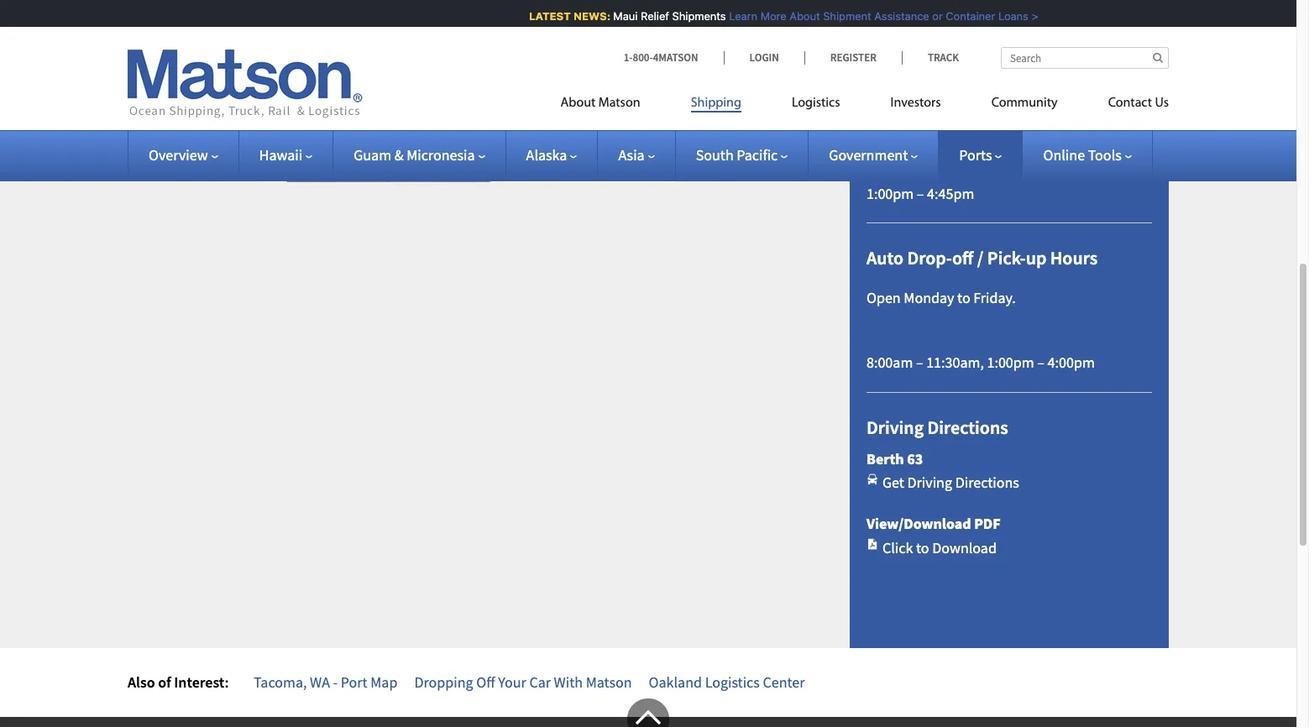 Task type: vqa. For each thing, say whether or not it's contained in the screenshot.
pricing page link
no



Task type: locate. For each thing, give the bounding box(es) containing it.
4matson
[[653, 50, 699, 65]]

financial
[[825, 621, 882, 641]]

800-
[[633, 50, 653, 65]]

track
[[928, 50, 959, 65]]

login
[[750, 50, 779, 65]]

open monday to friday.
[[867, 101, 1016, 121]]

1 vertical spatial micronesia
[[437, 672, 505, 691]]

community
[[992, 97, 1058, 110]]

contact us
[[1109, 97, 1169, 110]]

directions image
[[867, 287, 879, 298]]

warehousing
[[598, 672, 681, 691]]

0 vertical spatial investors
[[891, 97, 941, 110]]

1 vertical spatial about
[[561, 97, 596, 110]]

1 horizontal spatial hawaii link
[[384, 647, 427, 666]]

0 vertical spatial us
[[1155, 97, 1169, 110]]

up
[[1026, 60, 1047, 83]]

– right 8:00am
[[916, 167, 924, 186]]

information up stock information link
[[885, 621, 961, 641]]

1 horizontal spatial contact
[[1109, 97, 1153, 110]]

0 horizontal spatial to
[[917, 352, 930, 371]]

main content
[[107, 0, 829, 462]]

1 horizontal spatial contact us link
[[1083, 88, 1169, 123]]

tools
[[1088, 145, 1122, 165]]

contact inside top menu navigation
[[1109, 97, 1153, 110]]

directions up get driving directions
[[928, 229, 1009, 253]]

online tools
[[1044, 145, 1122, 165]]

annual
[[1060, 647, 1105, 666]]

1 vertical spatial matson
[[207, 647, 253, 666]]

get driving directions
[[883, 287, 1020, 306]]

contact down careers at the bottom of page
[[140, 672, 190, 691]]

contact us link down careers at the bottom of page
[[140, 672, 209, 691]]

1 horizontal spatial us
[[1155, 97, 1169, 110]]

government
[[829, 145, 908, 165]]

guam & micronesia link
[[354, 145, 485, 165], [384, 672, 505, 691]]

0 horizontal spatial contact
[[140, 672, 190, 691]]

8:00am
[[867, 167, 913, 186]]

directions
[[928, 229, 1009, 253], [956, 287, 1020, 306]]

to left friday.
[[958, 101, 971, 121]]

berth
[[867, 263, 904, 282]]

hawaii
[[259, 145, 303, 165], [384, 647, 427, 666]]

about right more
[[786, 9, 817, 23]]

2 – from the left
[[1038, 167, 1045, 186]]

0 vertical spatial hawaii link
[[259, 145, 313, 165]]

1 horizontal spatial hawaii
[[384, 647, 427, 666]]

container
[[942, 9, 992, 23]]

0 horizontal spatial matson
[[207, 647, 253, 666]]

1 vertical spatial us
[[193, 672, 209, 691]]

1 vertical spatial contact
[[140, 672, 190, 691]]

pacific
[[737, 145, 778, 165]]

stock information link
[[825, 647, 938, 666]]

financial information stock information
[[825, 621, 961, 666]]

1 vertical spatial investors
[[812, 579, 894, 602]]

stock
[[825, 647, 860, 666]]

contact us link
[[1083, 88, 1169, 123], [140, 672, 209, 691]]

1 horizontal spatial –
[[1038, 167, 1045, 186]]

contact up tools
[[1109, 97, 1153, 110]]

driving directions
[[867, 229, 1009, 253]]

logistics link
[[767, 88, 866, 123]]

maui
[[610, 9, 634, 23]]

driving up berth 63
[[867, 229, 924, 253]]

government link
[[829, 145, 918, 165]]

about matson
[[561, 97, 641, 110]]

matson right at at left bottom
[[207, 647, 253, 666]]

loans
[[995, 9, 1025, 23]]

overview link
[[149, 145, 218, 165]]

driving down 63
[[908, 287, 953, 306]]

1 vertical spatial information
[[863, 647, 938, 666]]

0 vertical spatial &
[[395, 145, 404, 165]]

news
[[825, 697, 859, 717]]

micronesia
[[407, 145, 475, 165], [437, 672, 505, 691]]

shipping
[[691, 97, 742, 110]]

investors link
[[866, 88, 967, 123]]

0 vertical spatial guam & micronesia link
[[354, 145, 485, 165]]

search image
[[1153, 52, 1163, 63]]

overview
[[149, 145, 208, 165]]

us inside top menu navigation
[[1155, 97, 1169, 110]]

hawaii inside hawaii guam & micronesia
[[384, 647, 427, 666]]

investors down drop-
[[891, 97, 941, 110]]

0 horizontal spatial hawaii
[[259, 145, 303, 165]]

0 vertical spatial hawaii
[[259, 145, 303, 165]]

1 vertical spatial guam
[[384, 672, 422, 691]]

contact
[[1109, 97, 1153, 110], [140, 672, 190, 691]]

information down financial information link
[[863, 647, 938, 666]]

logistics
[[792, 97, 840, 110]]

news releases link
[[825, 697, 917, 717]]

0 horizontal spatial about
[[561, 97, 596, 110]]

1 vertical spatial hawaii
[[384, 647, 427, 666]]

auto
[[867, 60, 904, 83]]

matson down 1-
[[599, 97, 641, 110]]

section
[[829, 0, 1190, 462]]

hawaii for hawaii guam & micronesia
[[384, 647, 427, 666]]

drop-
[[908, 60, 953, 83]]

open
[[867, 101, 901, 121]]

1 vertical spatial &
[[425, 672, 434, 691]]

warehousing and distribution link
[[598, 672, 708, 713]]

directions up the download
[[956, 287, 1020, 306]]

us down at at left bottom
[[193, 672, 209, 691]]

guam inside hawaii guam & micronesia
[[384, 672, 422, 691]]

0 horizontal spatial us
[[193, 672, 209, 691]]

contact us link up tools
[[1083, 88, 1169, 123]]

1 vertical spatial to
[[917, 352, 930, 371]]

1 horizontal spatial matson
[[599, 97, 641, 110]]

guam
[[354, 145, 392, 165], [384, 672, 422, 691]]

hawaii for hawaii
[[259, 145, 303, 165]]

investors
[[891, 97, 941, 110], [812, 579, 894, 602]]

about
[[786, 9, 817, 23], [561, 97, 596, 110]]

latest
[[525, 9, 567, 23]]

information
[[885, 621, 961, 641], [863, 647, 938, 666]]

to
[[958, 101, 971, 121], [917, 352, 930, 371]]

to right click
[[917, 352, 930, 371]]

1 horizontal spatial &
[[425, 672, 434, 691]]

learn
[[726, 9, 754, 23]]

us inside careers at matson contact us
[[193, 672, 209, 691]]

1:00pm
[[987, 167, 1035, 186]]

transportation
[[598, 647, 692, 666]]

1-800-4matson
[[624, 50, 699, 65]]

– right the 1:00pm
[[1038, 167, 1045, 186]]

driving
[[867, 229, 924, 253], [908, 287, 953, 306]]

0 horizontal spatial –
[[916, 167, 924, 186]]

assistance
[[871, 9, 926, 23]]

careers at matson contact us
[[140, 647, 253, 691]]

None search field
[[1001, 47, 1169, 69]]

us
[[1155, 97, 1169, 110], [193, 672, 209, 691]]

1 horizontal spatial to
[[958, 101, 971, 121]]

register
[[831, 50, 877, 65]]

0 vertical spatial about
[[786, 9, 817, 23]]

investors inside footer
[[812, 579, 894, 602]]

us down search icon
[[1155, 97, 1169, 110]]

south
[[696, 145, 734, 165]]

0 vertical spatial contact
[[1109, 97, 1153, 110]]

0 vertical spatial matson
[[599, 97, 641, 110]]

investors up financial
[[812, 579, 894, 602]]

matson
[[599, 97, 641, 110], [207, 647, 253, 666]]

annual giving reports link
[[1060, 647, 1147, 687]]

services
[[695, 647, 747, 666]]

about up alaska link
[[561, 97, 596, 110]]

0 vertical spatial contact us link
[[1083, 88, 1169, 123]]

annual giving reports
[[1060, 647, 1147, 687]]

1 vertical spatial contact us link
[[140, 672, 209, 691]]



Task type: describe. For each thing, give the bounding box(es) containing it.
community link
[[967, 88, 1083, 123]]

south pacific link
[[696, 145, 788, 165]]

1 horizontal spatial about
[[786, 9, 817, 23]]

0 vertical spatial driving
[[867, 229, 924, 253]]

0 vertical spatial micronesia
[[407, 145, 475, 165]]

learn more about shipment assistance or container loans > link
[[726, 9, 1035, 23]]

online
[[1044, 145, 1085, 165]]

hawaii guam & micronesia
[[384, 647, 505, 691]]

0 vertical spatial information
[[885, 621, 961, 641]]

contact inside careers at matson contact us
[[140, 672, 190, 691]]

giving
[[1108, 647, 1147, 666]]

0 horizontal spatial contact us link
[[140, 672, 209, 691]]

at
[[191, 647, 204, 666]]

0 vertical spatial directions
[[928, 229, 1009, 253]]

8:00am – 11:30am, 1:00pm – 4:00pm
[[867, 167, 1095, 186]]

micronesia inside hawaii guam & micronesia
[[437, 672, 505, 691]]

investors inside top menu navigation
[[891, 97, 941, 110]]

news:
[[570, 9, 607, 23]]

releases
[[863, 697, 917, 717]]

0 horizontal spatial hawaii link
[[259, 145, 313, 165]]

financial information link
[[825, 621, 961, 641]]

asia
[[619, 145, 645, 165]]

investors footer
[[0, 531, 1297, 727]]

berth 63
[[867, 263, 923, 282]]

ports link
[[960, 145, 1003, 165]]

auto drop-off / pick-up hours
[[867, 60, 1098, 83]]

63
[[907, 263, 923, 282]]

1 vertical spatial guam & micronesia link
[[384, 672, 505, 691]]

about inside top menu navigation
[[561, 97, 596, 110]]

blue matson logo with ocean, shipping, truck, rail and logistics written beneath it. image
[[128, 50, 363, 118]]

distribution
[[598, 693, 673, 713]]

news releases
[[825, 697, 917, 717]]

transportation services link
[[598, 647, 747, 666]]

& inside hawaii guam & micronesia
[[425, 672, 434, 691]]

or
[[929, 9, 939, 23]]

off
[[953, 60, 974, 83]]

get
[[883, 287, 905, 306]]

click
[[883, 352, 913, 371]]

1-800-4matson link
[[624, 50, 724, 65]]

monday
[[904, 101, 955, 121]]

about matson link
[[561, 88, 666, 123]]

reports
[[1060, 668, 1109, 687]]

guam & micronesia
[[354, 145, 475, 165]]

ports
[[960, 145, 993, 165]]

click to download link
[[867, 352, 997, 371]]

>
[[1028, 9, 1035, 23]]

1-
[[624, 50, 633, 65]]

more
[[757, 9, 783, 23]]

1 – from the left
[[916, 167, 924, 186]]

Search search field
[[1001, 47, 1169, 69]]

download
[[933, 352, 997, 371]]

matson inside top menu navigation
[[599, 97, 641, 110]]

get driving directions link
[[867, 287, 1020, 306]]

11:30am,
[[927, 167, 984, 186]]

section containing auto drop-off / pick-up hours
[[829, 0, 1190, 462]]

asia link
[[619, 145, 655, 165]]

transportation services warehousing and distribution
[[598, 647, 747, 713]]

click to download
[[883, 352, 997, 371]]

1 vertical spatial directions
[[956, 287, 1020, 306]]

1 vertical spatial hawaii link
[[384, 647, 427, 666]]

login link
[[724, 50, 805, 65]]

friday.
[[974, 101, 1016, 121]]

alaska link
[[526, 145, 577, 165]]

0 horizontal spatial &
[[395, 145, 404, 165]]

/
[[978, 60, 984, 83]]

alaska
[[526, 145, 567, 165]]

careers at matson link
[[140, 647, 253, 666]]

shipments
[[669, 9, 723, 23]]

shipping link
[[666, 88, 767, 123]]

online tools link
[[1044, 145, 1132, 165]]

careers
[[140, 647, 188, 666]]

matson inside careers at matson contact us
[[207, 647, 253, 666]]

pick-
[[988, 60, 1026, 83]]

top menu navigation
[[561, 88, 1169, 123]]

1 vertical spatial driving
[[908, 287, 953, 306]]

latest news: maui relief shipments learn more about shipment assistance or container loans >
[[525, 9, 1035, 23]]

port image
[[867, 352, 879, 364]]

0 vertical spatial guam
[[354, 145, 392, 165]]

and
[[684, 672, 708, 691]]

4:00pm
[[1048, 167, 1095, 186]]

0 vertical spatial to
[[958, 101, 971, 121]]

shipment
[[820, 9, 868, 23]]

register link
[[805, 50, 902, 65]]

track link
[[902, 50, 959, 65]]

south pacific
[[696, 145, 778, 165]]



